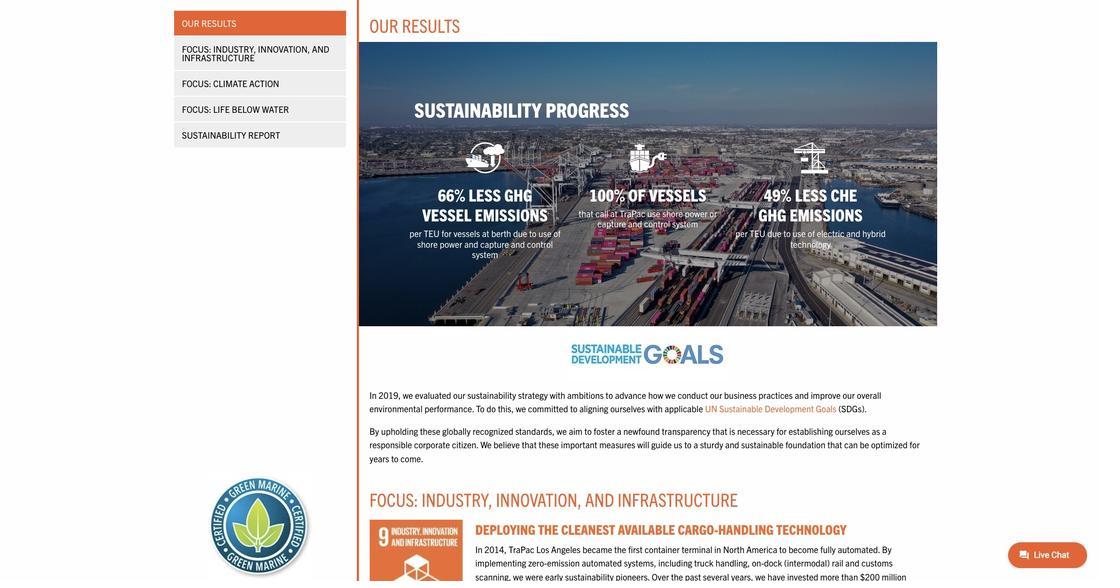 Task type: describe. For each thing, give the bounding box(es) containing it.
sustainable
[[720, 403, 763, 414]]

100%
[[589, 184, 625, 205]]

by inside in 2014, trapac los angeles became the first container terminal in north america to become fully automated. by implementing zero-emission automated systems, including truck handling, on-dock (intermodal) rail and customs scanning, we were early sustainability pioneers. over the past several years, we have invested more than $200 milli
[[882, 544, 892, 555]]

sustainability report
[[182, 130, 280, 140]]

(sdgs).
[[839, 403, 867, 414]]

0 vertical spatial innovation,
[[258, 44, 310, 54]]

0 vertical spatial focus: industry, innovation, and infrastructure
[[182, 44, 330, 63]]

100% of vessels that call at trapac use shore power or capture and control system
[[579, 184, 717, 229]]

66% less ghg vessel emissions per teu for vessels at berth due to use of shore power and capture and control system
[[410, 184, 561, 260]]

less for ghg
[[795, 184, 828, 205]]

rail
[[832, 558, 844, 568]]

teu for ghg
[[750, 228, 766, 239]]

focus: for focus: life below water link at the top
[[182, 104, 211, 115]]

at inside 100% of vessels that call at trapac use shore power or capture and control system
[[611, 208, 618, 219]]

sustainability progress
[[415, 97, 629, 122]]

1 vertical spatial innovation,
[[496, 487, 582, 511]]

of inside 100% of vessels that call at trapac use shore power or capture and control system
[[629, 184, 646, 205]]

use inside 66% less ghg vessel emissions per teu for vessels at berth due to use of shore power and capture and control system
[[539, 228, 552, 239]]

as
[[872, 426, 880, 436]]

un sustainable development goals link
[[705, 403, 837, 414]]

1 horizontal spatial results
[[402, 14, 460, 37]]

1 horizontal spatial a
[[694, 439, 698, 450]]

trapac inside in 2014, trapac los angeles became the first container terminal in north america to become fully automated. by implementing zero-emission automated systems, including truck handling, on-dock (intermodal) rail and customs scanning, we were early sustainability pioneers. over the past several years, we have invested more than $200 milli
[[509, 544, 535, 555]]

scanning,
[[476, 571, 511, 581]]

(intermodal)
[[784, 558, 830, 568]]

the
[[538, 520, 559, 537]]

angeles
[[551, 544, 581, 555]]

control inside 66% less ghg vessel emissions per teu for vessels at berth due to use of shore power and capture and control system
[[527, 239, 553, 249]]

0 horizontal spatial infrastructure
[[182, 52, 255, 63]]

0 horizontal spatial results
[[202, 18, 237, 28]]

corporate
[[414, 439, 450, 450]]

vessel
[[422, 204, 472, 225]]

trapac inside 100% of vessels that call at trapac use shore power or capture and control system
[[620, 208, 646, 219]]

responsible
[[370, 439, 412, 450]]

or
[[710, 208, 717, 219]]

have
[[768, 571, 785, 581]]

optimized
[[871, 439, 908, 450]]

emissions for che
[[790, 204, 863, 225]]

sustainability for sustainability report
[[182, 130, 246, 140]]

cargo-
[[678, 520, 719, 537]]

will
[[638, 439, 650, 450]]

that left is
[[713, 426, 728, 436]]

call
[[596, 208, 609, 219]]

container
[[645, 544, 680, 555]]

focus: climate action link
[[174, 71, 346, 96]]

49%
[[764, 184, 792, 205]]

to up aligning
[[606, 390, 613, 400]]

0 horizontal spatial a
[[617, 426, 622, 436]]

we inside by upholding these globally recognized standards, we aim to foster a newfound transparency that is necessary for establishing ourselves as a responsible corporate citizen. we believe that these important measures will guide us to a sturdy and sustainable foundation that can be optimized for years to come.
[[557, 426, 567, 436]]

upholding
[[381, 426, 418, 436]]

0 horizontal spatial our results
[[182, 18, 237, 28]]

terminal
[[682, 544, 713, 555]]

0 horizontal spatial our
[[182, 18, 200, 28]]

2 our from the left
[[710, 390, 723, 400]]

un sustainable development goals (sdgs).
[[705, 403, 867, 414]]

over
[[652, 571, 669, 581]]

and inside 100% of vessels that call at trapac use shore power or capture and control system
[[628, 219, 642, 229]]

1 horizontal spatial with
[[647, 403, 663, 414]]

our results link
[[174, 11, 346, 35]]

important
[[561, 439, 598, 450]]

by upholding these globally recognized standards, we aim to foster a newfound transparency that is necessary for establishing ourselves as a responsible corporate citizen. we believe that these important measures will guide us to a sturdy and sustainable foundation that can be optimized for years to come.
[[370, 426, 920, 464]]

progress
[[546, 97, 629, 122]]

cleanest
[[561, 520, 615, 537]]

los
[[537, 544, 549, 555]]

power inside 66% less ghg vessel emissions per teu for vessels at berth due to use of shore power and capture and control system
[[440, 239, 463, 249]]

deploying
[[476, 520, 536, 537]]

improve
[[811, 390, 841, 400]]

come.
[[401, 453, 424, 464]]

overall
[[857, 390, 882, 400]]

early
[[545, 571, 563, 581]]

for inside 66% less ghg vessel emissions per teu for vessels at berth due to use of shore power and capture and control system
[[442, 228, 452, 239]]

ghg inside 49% less che ghg emissions per teu due to use of electric and hybrid technology
[[759, 204, 787, 225]]

to down ambitions
[[570, 403, 578, 414]]

applicable
[[665, 403, 703, 414]]

ourselves inside in 2019, we evaluated our sustainability strategy with ambitions to advance how we conduct our business practices and improve our overall environmental performance. to do this, we committed to aligning ourselves with applicable
[[611, 403, 645, 414]]

to inside 66% less ghg vessel emissions per teu for vessels at berth due to use of shore power and capture and control system
[[529, 228, 537, 239]]

invested
[[787, 571, 819, 581]]

past
[[685, 571, 701, 581]]

technology
[[791, 239, 831, 249]]

that down "standards," on the bottom of page
[[522, 439, 537, 450]]

system inside 100% of vessels that call at trapac use shore power or capture and control system
[[672, 219, 698, 229]]

available
[[618, 520, 675, 537]]

1 horizontal spatial infrastructure
[[618, 487, 738, 511]]

we
[[481, 439, 492, 450]]

less for vessel
[[469, 184, 501, 205]]

we down on-
[[756, 571, 766, 581]]

ghg inside 66% less ghg vessel emissions per teu for vessels at berth due to use of shore power and capture and control system
[[505, 184, 532, 205]]

first
[[628, 544, 643, 555]]

sustainability report link
[[174, 123, 346, 147]]

can
[[845, 439, 858, 450]]

north
[[723, 544, 745, 555]]

we right the this,
[[516, 403, 526, 414]]

automated
[[582, 558, 622, 568]]

years
[[370, 453, 389, 464]]

1 vertical spatial focus: industry, innovation, and infrastructure
[[370, 487, 738, 511]]

$200
[[860, 571, 880, 581]]

practices
[[759, 390, 793, 400]]

in for in 2019, we evaluated our sustainability strategy with ambitions to advance how we conduct our business practices and improve our overall environmental performance. to do this, we committed to aligning ourselves with applicable
[[370, 390, 377, 400]]

that inside 100% of vessels that call at trapac use shore power or capture and control system
[[579, 208, 594, 219]]

focus: for focus: industry, innovation, and infrastructure link
[[182, 44, 211, 54]]

several
[[703, 571, 729, 581]]

deploying the cleanest available cargo-handling technology
[[476, 520, 847, 537]]

sustainability for sustainability progress
[[415, 97, 542, 122]]

years,
[[731, 571, 754, 581]]

2 horizontal spatial a
[[882, 426, 887, 436]]

by inside by upholding these globally recognized standards, we aim to foster a newfound transparency that is necessary for establishing ourselves as a responsible corporate citizen. we believe that these important measures will guide us to a sturdy and sustainable foundation that can be optimized for years to come.
[[370, 426, 379, 436]]

berth
[[491, 228, 511, 239]]

0 vertical spatial these
[[420, 426, 441, 436]]

action
[[249, 78, 279, 89]]

advance
[[615, 390, 647, 400]]

necessary
[[738, 426, 775, 436]]

recognized
[[473, 426, 514, 436]]

conduct
[[678, 390, 708, 400]]

2019,
[[379, 390, 401, 400]]

customs
[[862, 558, 893, 568]]

automated.
[[838, 544, 880, 555]]

focus: down years
[[370, 487, 418, 511]]

in for in 2014, trapac los angeles became the first container terminal in north america to become fully automated. by implementing zero-emission automated systems, including truck handling, on-dock (intermodal) rail and customs scanning, we were early sustainability pioneers. over the past several years, we have invested more than $200 milli
[[476, 544, 483, 555]]



Task type: vqa. For each thing, say whether or not it's contained in the screenshot.
Featured Technology Automated Rail Mounted Gantry Cranes (RTGs – On-Dock Rail)
no



Task type: locate. For each thing, give the bounding box(es) containing it.
hybrid
[[863, 228, 886, 239]]

that left can
[[828, 439, 843, 450]]

systems,
[[624, 558, 657, 568]]

0 horizontal spatial per
[[410, 228, 422, 239]]

0 horizontal spatial ghg
[[505, 184, 532, 205]]

shore down 'vessel'
[[417, 239, 438, 249]]

emissions for ghg
[[475, 204, 548, 225]]

we right how
[[666, 390, 676, 400]]

0 vertical spatial and
[[312, 44, 330, 54]]

0 vertical spatial shore
[[663, 208, 683, 219]]

the left first
[[614, 544, 626, 555]]

these
[[420, 426, 441, 436], [539, 439, 559, 450]]

performance. to
[[425, 403, 485, 414]]

sustainable
[[742, 439, 784, 450]]

1 horizontal spatial trapac
[[620, 208, 646, 219]]

emissions inside 49% less che ghg emissions per teu due to use of electric and hybrid technology
[[790, 204, 863, 225]]

the down the 'including'
[[671, 571, 683, 581]]

0 vertical spatial the
[[614, 544, 626, 555]]

control inside 100% of vessels that call at trapac use shore power or capture and control system
[[644, 219, 670, 229]]

water
[[262, 104, 289, 115]]

ambitions
[[567, 390, 604, 400]]

1 due from the left
[[513, 228, 527, 239]]

0 horizontal spatial due
[[513, 228, 527, 239]]

0 vertical spatial sustainability
[[415, 97, 542, 122]]

0 horizontal spatial sustainability
[[468, 390, 516, 400]]

1 horizontal spatial ourselves
[[835, 426, 870, 436]]

emissions inside 66% less ghg vessel emissions per teu for vessels at berth due to use of shore power and capture and control system
[[475, 204, 548, 225]]

1 vertical spatial by
[[882, 544, 892, 555]]

1 horizontal spatial industry,
[[422, 487, 493, 511]]

these down "standards," on the bottom of page
[[539, 439, 559, 450]]

per for vessel
[[410, 228, 422, 239]]

0 horizontal spatial capture
[[481, 239, 509, 249]]

teu inside 66% less ghg vessel emissions per teu for vessels at berth due to use of shore power and capture and control system
[[424, 228, 440, 239]]

infrastructure up deploying the cleanest available cargo-handling technology
[[618, 487, 738, 511]]

capture right vessels
[[481, 239, 509, 249]]

power down 'vessel'
[[440, 239, 463, 249]]

0 horizontal spatial focus: industry, innovation, and infrastructure
[[182, 44, 330, 63]]

focus: inside focus: industry, innovation, and infrastructure
[[182, 44, 211, 54]]

per for ghg
[[736, 228, 748, 239]]

ourselves
[[611, 403, 645, 414], [835, 426, 870, 436]]

per inside 66% less ghg vessel emissions per teu for vessels at berth due to use of shore power and capture and control system
[[410, 228, 422, 239]]

by up customs
[[882, 544, 892, 555]]

capture inside 100% of vessels that call at trapac use shore power or capture and control system
[[598, 219, 626, 229]]

0 vertical spatial by
[[370, 426, 379, 436]]

1 horizontal spatial the
[[671, 571, 683, 581]]

foster
[[594, 426, 615, 436]]

1 horizontal spatial sustainability
[[415, 97, 542, 122]]

1 horizontal spatial teu
[[750, 228, 766, 239]]

and inside by upholding these globally recognized standards, we aim to foster a newfound transparency that is necessary for establishing ourselves as a responsible corporate citizen. we believe that these important measures will guide us to a sturdy and sustainable foundation that can be optimized for years to come.
[[725, 439, 740, 450]]

our up performance. to
[[453, 390, 466, 400]]

2014,
[[485, 544, 507, 555]]

this,
[[498, 403, 514, 414]]

sustainability inside in 2014, trapac los angeles became the first container terminal in north america to become fully automated. by implementing zero-emission automated systems, including truck handling, on-dock (intermodal) rail and customs scanning, we were early sustainability pioneers. over the past several years, we have invested more than $200 milli
[[565, 571, 614, 581]]

our up "(sdgs)."
[[843, 390, 855, 400]]

capture
[[598, 219, 626, 229], [481, 239, 509, 249]]

to inside in 2014, trapac los angeles became the first container terminal in north america to become fully automated. by implementing zero-emission automated systems, including truck handling, on-dock (intermodal) rail and customs scanning, we were early sustainability pioneers. over the past several years, we have invested more than $200 milli
[[780, 544, 787, 555]]

2 vertical spatial for
[[910, 439, 920, 450]]

report
[[248, 130, 280, 140]]

1 vertical spatial control
[[527, 239, 553, 249]]

2 less from the left
[[795, 184, 828, 205]]

with down how
[[647, 403, 663, 414]]

power left or on the right top
[[685, 208, 708, 219]]

at inside 66% less ghg vessel emissions per teu for vessels at berth due to use of shore power and capture and control system
[[482, 228, 489, 239]]

focus: life below water link
[[174, 97, 346, 122]]

2 due from the left
[[768, 228, 782, 239]]

3 our from the left
[[843, 390, 855, 400]]

infrastructure up climate
[[182, 52, 255, 63]]

0 horizontal spatial and
[[312, 44, 330, 54]]

1 vertical spatial ourselves
[[835, 426, 870, 436]]

0 horizontal spatial industry,
[[213, 44, 256, 54]]

use inside 100% of vessels that call at trapac use shore power or capture and control system
[[648, 208, 661, 219]]

1 emissions from the left
[[475, 204, 548, 225]]

sustainability inside in 2019, we evaluated our sustainability strategy with ambitions to advance how we conduct our business practices and improve our overall environmental performance. to do this, we committed to aligning ourselves with applicable
[[468, 390, 516, 400]]

at
[[611, 208, 618, 219], [482, 228, 489, 239]]

0 horizontal spatial system
[[472, 249, 498, 260]]

1 vertical spatial and
[[585, 487, 614, 511]]

for down 'vessel'
[[442, 228, 452, 239]]

pioneers.
[[616, 571, 650, 581]]

aim
[[569, 426, 583, 436]]

1 horizontal spatial focus: industry, innovation, and infrastructure
[[370, 487, 738, 511]]

ourselves up can
[[835, 426, 870, 436]]

1 vertical spatial these
[[539, 439, 559, 450]]

shore inside 66% less ghg vessel emissions per teu for vessels at berth due to use of shore power and capture and control system
[[417, 239, 438, 249]]

0 horizontal spatial trapac
[[509, 544, 535, 555]]

innovation, down our results link
[[258, 44, 310, 54]]

we left were
[[513, 571, 524, 581]]

establishing
[[789, 426, 833, 436]]

less right 66%
[[469, 184, 501, 205]]

results
[[402, 14, 460, 37], [202, 18, 237, 28]]

teu inside 49% less che ghg emissions per teu due to use of electric and hybrid technology
[[750, 228, 766, 239]]

by up responsible
[[370, 426, 379, 436]]

that left call
[[579, 208, 594, 219]]

for
[[442, 228, 452, 239], [777, 426, 787, 436], [910, 439, 920, 450]]

1 horizontal spatial ghg
[[759, 204, 787, 225]]

0 horizontal spatial emissions
[[475, 204, 548, 225]]

1 our from the left
[[453, 390, 466, 400]]

0 vertical spatial in
[[370, 390, 377, 400]]

less inside 66% less ghg vessel emissions per teu for vessels at berth due to use of shore power and capture and control system
[[469, 184, 501, 205]]

1 less from the left
[[469, 184, 501, 205]]

in
[[715, 544, 721, 555]]

1 vertical spatial at
[[482, 228, 489, 239]]

a right the as
[[882, 426, 887, 436]]

truck
[[695, 558, 714, 568]]

and inside 49% less che ghg emissions per teu due to use of electric and hybrid technology
[[847, 228, 861, 239]]

1 vertical spatial with
[[647, 403, 663, 414]]

1 vertical spatial trapac
[[509, 544, 535, 555]]

power inside 100% of vessels that call at trapac use shore power or capture and control system
[[685, 208, 708, 219]]

1 horizontal spatial innovation,
[[496, 487, 582, 511]]

less inside 49% less che ghg emissions per teu due to use of electric and hybrid technology
[[795, 184, 828, 205]]

emissions up the berth
[[475, 204, 548, 225]]

in inside in 2014, trapac los angeles became the first container terminal in north america to become fully automated. by implementing zero-emission automated systems, including truck handling, on-dock (intermodal) rail and customs scanning, we were early sustainability pioneers. over the past several years, we have invested more than $200 milli
[[476, 544, 483, 555]]

for down un sustainable development goals (sdgs). in the bottom of the page
[[777, 426, 787, 436]]

1 horizontal spatial for
[[777, 426, 787, 436]]

more
[[821, 571, 840, 581]]

and up development
[[795, 390, 809, 400]]

focus: left climate
[[182, 78, 211, 89]]

focus: industry, innovation, and infrastructure down our results link
[[182, 44, 330, 63]]

system down the berth
[[472, 249, 498, 260]]

in
[[370, 390, 377, 400], [476, 544, 483, 555]]

1 per from the left
[[410, 228, 422, 239]]

control down vessels
[[644, 219, 670, 229]]

1 vertical spatial power
[[440, 239, 463, 249]]

1 horizontal spatial control
[[644, 219, 670, 229]]

globally
[[443, 426, 471, 436]]

and up than on the bottom right
[[846, 558, 860, 568]]

teu down 'vessel'
[[424, 228, 440, 239]]

1 vertical spatial for
[[777, 426, 787, 436]]

in left 2019,
[[370, 390, 377, 400]]

1 vertical spatial the
[[671, 571, 683, 581]]

life
[[213, 104, 230, 115]]

be
[[860, 439, 869, 450]]

use down vessels
[[648, 208, 661, 219]]

innovation, up the
[[496, 487, 582, 511]]

and
[[628, 219, 642, 229], [847, 228, 861, 239], [464, 239, 479, 249], [511, 239, 525, 249], [795, 390, 809, 400], [725, 439, 740, 450], [846, 558, 860, 568]]

1 vertical spatial industry,
[[422, 487, 493, 511]]

with up committed
[[550, 390, 566, 400]]

1 horizontal spatial by
[[882, 544, 892, 555]]

focus: up focus: climate action
[[182, 44, 211, 54]]

1 vertical spatial sustainability
[[182, 130, 246, 140]]

focus: climate action
[[182, 78, 279, 89]]

of inside 49% less che ghg emissions per teu due to use of electric and hybrid technology
[[808, 228, 815, 239]]

sustainability up do
[[468, 390, 516, 400]]

below
[[232, 104, 260, 115]]

power
[[685, 208, 708, 219], [440, 239, 463, 249]]

do
[[487, 403, 496, 414]]

our results
[[370, 14, 460, 37], [182, 18, 237, 28]]

2 emissions from the left
[[790, 204, 863, 225]]

capture inside 66% less ghg vessel emissions per teu for vessels at berth due to use of shore power and capture and control system
[[481, 239, 509, 249]]

a
[[617, 426, 622, 436], [882, 426, 887, 436], [694, 439, 698, 450]]

teu
[[424, 228, 440, 239], [750, 228, 766, 239]]

1 horizontal spatial per
[[736, 228, 748, 239]]

1 horizontal spatial our
[[710, 390, 723, 400]]

0 horizontal spatial sustainability
[[182, 130, 246, 140]]

0 horizontal spatial less
[[469, 184, 501, 205]]

and inside in 2014, trapac los angeles became the first container terminal in north america to become fully automated. by implementing zero-emission automated systems, including truck handling, on-dock (intermodal) rail and customs scanning, we were early sustainability pioneers. over the past several years, we have invested more than $200 milli
[[846, 558, 860, 568]]

2 horizontal spatial of
[[808, 228, 815, 239]]

due inside 49% less che ghg emissions per teu due to use of electric and hybrid technology
[[768, 228, 782, 239]]

handling
[[719, 520, 774, 537]]

1 teu from the left
[[424, 228, 440, 239]]

focus: left life on the top left of page
[[182, 104, 211, 115]]

use right the berth
[[539, 228, 552, 239]]

control right the berth
[[527, 239, 553, 249]]

0 vertical spatial industry,
[[213, 44, 256, 54]]

1 horizontal spatial sustainability
[[565, 571, 614, 581]]

0 horizontal spatial innovation,
[[258, 44, 310, 54]]

0 vertical spatial with
[[550, 390, 566, 400]]

to inside 49% less che ghg emissions per teu due to use of electric and hybrid technology
[[784, 228, 791, 239]]

of inside 66% less ghg vessel emissions per teu for vessels at berth due to use of shore power and capture and control system
[[554, 228, 561, 239]]

less
[[469, 184, 501, 205], [795, 184, 828, 205]]

electric
[[817, 228, 845, 239]]

0 horizontal spatial of
[[554, 228, 561, 239]]

standards,
[[516, 426, 555, 436]]

1 horizontal spatial system
[[672, 219, 698, 229]]

our up un
[[710, 390, 723, 400]]

capture down 100%
[[598, 219, 626, 229]]

use left the electric in the top right of the page
[[793, 228, 806, 239]]

sustainability down automated on the right
[[565, 571, 614, 581]]

1 horizontal spatial use
[[648, 208, 661, 219]]

0 vertical spatial sustainability
[[468, 390, 516, 400]]

and right vessels
[[511, 239, 525, 249]]

our
[[453, 390, 466, 400], [710, 390, 723, 400], [843, 390, 855, 400]]

focus: for focus: climate action link
[[182, 78, 211, 89]]

to right the us
[[685, 439, 692, 450]]

were
[[526, 571, 543, 581]]

system left or on the right top
[[672, 219, 698, 229]]

0 horizontal spatial power
[[440, 239, 463, 249]]

0 horizontal spatial for
[[442, 228, 452, 239]]

0 horizontal spatial by
[[370, 426, 379, 436]]

and inside in 2019, we evaluated our sustainability strategy with ambitions to advance how we conduct our business practices and improve our overall environmental performance. to do this, we committed to aligning ourselves with applicable
[[795, 390, 809, 400]]

implementing
[[476, 558, 526, 568]]

at left the berth
[[482, 228, 489, 239]]

due inside 66% less ghg vessel emissions per teu for vessels at berth due to use of shore power and capture and control system
[[513, 228, 527, 239]]

our
[[370, 14, 399, 37], [182, 18, 200, 28]]

0 horizontal spatial these
[[420, 426, 441, 436]]

including
[[659, 558, 693, 568]]

ourselves inside by upholding these globally recognized standards, we aim to foster a newfound transparency that is necessary for establishing ourselves as a responsible corporate citizen. we believe that these important measures will guide us to a sturdy and sustainable foundation that can be optimized for years to come.
[[835, 426, 870, 436]]

per inside 49% less che ghg emissions per teu due to use of electric and hybrid technology
[[736, 228, 748, 239]]

and inside focus: industry, innovation, and infrastructure link
[[312, 44, 330, 54]]

0 horizontal spatial in
[[370, 390, 377, 400]]

business
[[725, 390, 757, 400]]

to down responsible
[[391, 453, 399, 464]]

goals
[[816, 403, 837, 414]]

that
[[579, 208, 594, 219], [713, 426, 728, 436], [522, 439, 537, 450], [828, 439, 843, 450]]

we left aim
[[557, 426, 567, 436]]

dock
[[764, 558, 782, 568]]

due left the technology
[[768, 228, 782, 239]]

use inside 49% less che ghg emissions per teu due to use of electric and hybrid technology
[[793, 228, 806, 239]]

0 vertical spatial at
[[611, 208, 618, 219]]

0 vertical spatial power
[[685, 208, 708, 219]]

2 horizontal spatial use
[[793, 228, 806, 239]]

focus: industry, innovation, and infrastructure up the
[[370, 487, 738, 511]]

shore down vessels
[[663, 208, 683, 219]]

1 horizontal spatial these
[[539, 439, 559, 450]]

to right the berth
[[529, 228, 537, 239]]

sturdy
[[700, 439, 724, 450]]

less left che
[[795, 184, 828, 205]]

1 horizontal spatial and
[[585, 487, 614, 511]]

trapac right call
[[620, 208, 646, 219]]

america
[[747, 544, 778, 555]]

0 horizontal spatial our
[[453, 390, 466, 400]]

emissions up the electric in the top right of the page
[[790, 204, 863, 225]]

strategy
[[518, 390, 548, 400]]

transparency
[[662, 426, 711, 436]]

industry,
[[213, 44, 256, 54], [422, 487, 493, 511]]

aligning
[[580, 403, 609, 414]]

at right call
[[611, 208, 618, 219]]

to right aim
[[585, 426, 592, 436]]

ourselves down advance
[[611, 403, 645, 414]]

on-
[[752, 558, 764, 568]]

0 vertical spatial system
[[672, 219, 698, 229]]

zero-
[[528, 558, 547, 568]]

and down is
[[725, 439, 740, 450]]

technology
[[777, 520, 847, 537]]

trapac up zero-
[[509, 544, 535, 555]]

teu for vessel
[[424, 228, 440, 239]]

1 vertical spatial in
[[476, 544, 483, 555]]

focus: industry, innovation, and infrastructure link
[[174, 37, 346, 70]]

1 horizontal spatial power
[[685, 208, 708, 219]]

us
[[674, 439, 683, 450]]

1 horizontal spatial our
[[370, 14, 399, 37]]

citizen.
[[452, 439, 479, 450]]

teu down the 49%
[[750, 228, 766, 239]]

0 vertical spatial infrastructure
[[182, 52, 255, 63]]

0 horizontal spatial with
[[550, 390, 566, 400]]

1 vertical spatial sustainability
[[565, 571, 614, 581]]

0 horizontal spatial teu
[[424, 228, 440, 239]]

0 horizontal spatial the
[[614, 544, 626, 555]]

these up corporate
[[420, 426, 441, 436]]

in left 2014,
[[476, 544, 483, 555]]

2 teu from the left
[[750, 228, 766, 239]]

and right call
[[628, 219, 642, 229]]

1 horizontal spatial of
[[629, 184, 646, 205]]

1 vertical spatial shore
[[417, 239, 438, 249]]

to down the 49%
[[784, 228, 791, 239]]

to up dock
[[780, 544, 787, 555]]

0 horizontal spatial ourselves
[[611, 403, 645, 414]]

and left the hybrid
[[847, 228, 861, 239]]

than
[[842, 571, 858, 581]]

system inside 66% less ghg vessel emissions per teu for vessels at berth due to use of shore power and capture and control system
[[472, 249, 498, 260]]

0 vertical spatial trapac
[[620, 208, 646, 219]]

1 horizontal spatial capture
[[598, 219, 626, 229]]

1 horizontal spatial our results
[[370, 14, 460, 37]]

2 horizontal spatial for
[[910, 439, 920, 450]]

innovation,
[[258, 44, 310, 54], [496, 487, 582, 511]]

handling,
[[716, 558, 750, 568]]

shore inside 100% of vessels that call at trapac use shore power or capture and control system
[[663, 208, 683, 219]]

0 vertical spatial capture
[[598, 219, 626, 229]]

due right the berth
[[513, 228, 527, 239]]

0 vertical spatial ourselves
[[611, 403, 645, 414]]

for right optimized
[[910, 439, 920, 450]]

0 vertical spatial for
[[442, 228, 452, 239]]

foundation
[[786, 439, 826, 450]]

and left the berth
[[464, 239, 479, 249]]

2 per from the left
[[736, 228, 748, 239]]

0 horizontal spatial control
[[527, 239, 553, 249]]

a up measures
[[617, 426, 622, 436]]

in 2019, we evaluated our sustainability strategy with ambitions to advance how we conduct our business practices and improve our overall environmental performance. to do this, we committed to aligning ourselves with applicable
[[370, 390, 882, 414]]

a left "sturdy" at the right bottom
[[694, 439, 698, 450]]

we up environmental in the bottom left of the page
[[403, 390, 413, 400]]

in inside in 2019, we evaluated our sustainability strategy with ambitions to advance how we conduct our business practices and improve our overall environmental performance. to do this, we committed to aligning ourselves with applicable
[[370, 390, 377, 400]]

emission
[[547, 558, 580, 568]]

focus: life below water
[[182, 104, 289, 115]]

how
[[648, 390, 664, 400]]

1 vertical spatial infrastructure
[[618, 487, 738, 511]]

0 horizontal spatial use
[[539, 228, 552, 239]]



